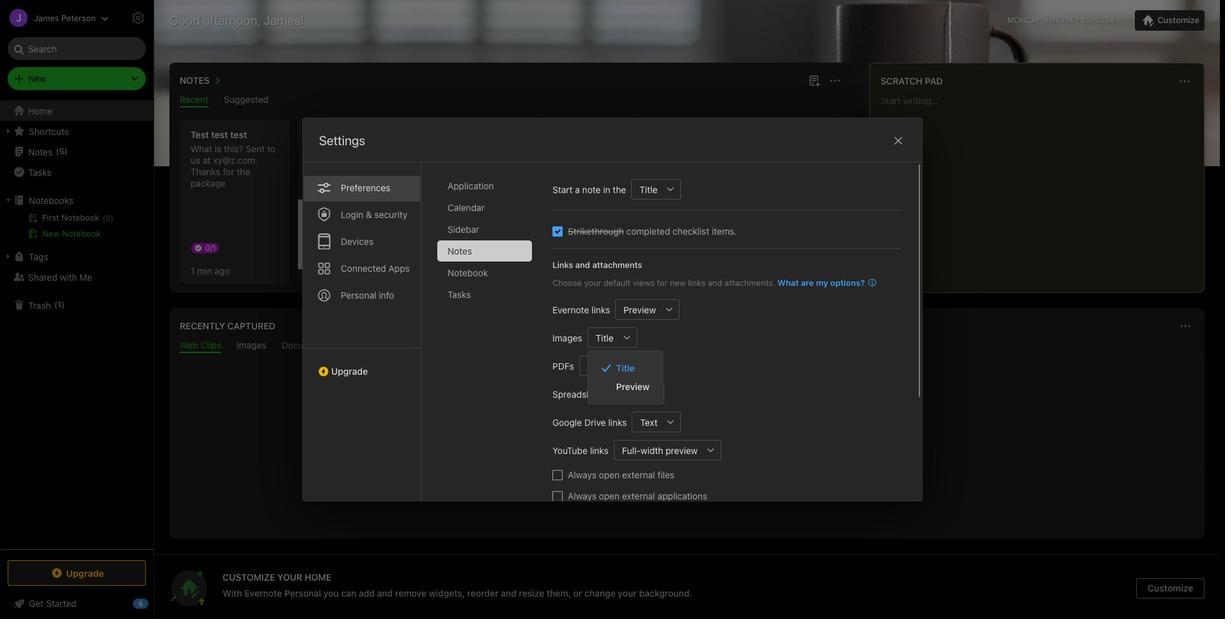 Task type: vqa. For each thing, say whether or not it's contained in the screenshot.
Preferences
yes



Task type: locate. For each thing, give the bounding box(es) containing it.
Search text field
[[17, 37, 137, 60]]

2 horizontal spatial title
[[640, 184, 658, 195]]

Choose default view option for PDFs field
[[580, 356, 660, 376]]

15,
[[575, 170, 585, 180]]

proin
[[451, 224, 472, 235]]

0 vertical spatial personal
[[341, 290, 377, 301]]

new inside popup button
[[28, 73, 47, 84]]

attachments.
[[725, 277, 776, 288]]

0 vertical spatial test
[[191, 129, 209, 140]]

tree
[[0, 100, 154, 549]]

in
[[604, 184, 611, 195]]

strikethrough
[[568, 226, 624, 237]]

nam
[[477, 155, 496, 166]]

0/1 up 1 min ago at the left of the page
[[205, 243, 216, 253]]

notebooks link
[[0, 190, 153, 210]]

0 vertical spatial 9:00
[[611, 170, 627, 180]]

external down the clip
[[622, 491, 656, 502]]

0 vertical spatial external
[[622, 470, 656, 481]]

shared with me link
[[0, 267, 153, 287]]

9:00 for dec 17, 2023, 9:00 am 0/1
[[492, 180, 509, 190]]

evernote down customize
[[245, 588, 282, 599]]

shortcuts
[[29, 126, 69, 137]]

package
[[191, 178, 226, 189]]

your right change
[[618, 588, 637, 599]]

1 always from the top
[[568, 470, 597, 481]]

good
[[170, 13, 200, 28]]

1 vertical spatial (
[[54, 300, 57, 310]]

Start a new note in the body or title. field
[[632, 179, 682, 200]]

tus
[[426, 143, 516, 166]]

open down save on the bottom
[[599, 470, 620, 481]]

personal info
[[341, 290, 394, 301]]

test inside editing some text... test test test test test test test test test hello world amiright
[[544, 155, 561, 166]]

2 external from the top
[[622, 491, 656, 502]]

ve
[[498, 155, 512, 166]]

1 horizontal spatial notes button
[[769, 119, 879, 284]]

0 horizontal spatial what
[[191, 143, 212, 154]]

( for trash
[[54, 300, 57, 310]]

0 horizontal spatial evernote
[[245, 588, 282, 599]]

Choose default view option for Spreadsheets field
[[615, 384, 665, 404]]

new inside button
[[42, 228, 60, 239]]

1
[[191, 265, 195, 276], [57, 300, 61, 310]]

tasks down the notes ( 5 )
[[28, 167, 51, 178]]

0 vertical spatial preview
[[624, 304, 656, 315]]

title
[[640, 184, 658, 195], [596, 332, 614, 343], [617, 363, 635, 374]]

1 vertical spatial 9:00
[[492, 180, 509, 190]]

1 horizontal spatial dec
[[559, 170, 573, 180]]

1 vertical spatial test
[[544, 155, 561, 166]]

tab list containing preferences
[[303, 163, 422, 501]]

for left new
[[657, 277, 668, 288]]

1 vertical spatial customize button
[[1137, 578, 1205, 599]]

0 vertical spatial open
[[599, 470, 620, 481]]

1 vertical spatial external
[[622, 491, 656, 502]]

text...
[[600, 143, 623, 154]]

1 vertical spatial your
[[618, 588, 637, 599]]

what up at
[[191, 143, 212, 154]]

0 horizontal spatial for
[[223, 166, 234, 177]]

notebooks
[[29, 195, 74, 206]]

0 horizontal spatial 0/1
[[205, 243, 216, 253]]

1 horizontal spatial your
[[618, 588, 637, 599]]

etiam
[[426, 143, 449, 154]]

1 horizontal spatial evernote
[[553, 304, 589, 315]]

1 vertical spatial 2023,
[[469, 180, 490, 190]]

1 horizontal spatial personal
[[341, 290, 377, 301]]

( inside trash ( 1 )
[[54, 300, 57, 310]]

calendar tab
[[438, 197, 532, 218]]

1 horizontal spatial title button
[[632, 179, 661, 200]]

the right in at the left top of the page
[[613, 184, 627, 195]]

0 vertical spatial notebook
[[62, 228, 101, 239]]

tree containing home
[[0, 100, 154, 549]]

1 vertical spatial open
[[599, 491, 620, 502]]

) for trash
[[61, 300, 65, 310]]

tab list
[[172, 94, 852, 107], [303, 163, 422, 501], [438, 175, 543, 501], [172, 340, 1203, 353]]

tab list containing web clips
[[172, 340, 1203, 353]]

monday,
[[1008, 15, 1043, 25]]

0 horizontal spatial 2023,
[[469, 180, 490, 190]]

test inside test test test what is this? sent to us at xy@z.com. thanks for the package
[[191, 129, 209, 140]]

0 horizontal spatial test
[[191, 129, 209, 140]]

images up pdfs
[[553, 332, 583, 343]]

1 vertical spatial preview
[[617, 381, 650, 392]]

youtube
[[553, 445, 588, 456]]

title inside choose default view option for images 'field'
[[596, 332, 614, 343]]

personal down your
[[285, 588, 321, 599]]

bibendum
[[426, 201, 467, 212]]

12/13/23
[[544, 217, 579, 227]]

) right trash
[[61, 300, 65, 310]]

dec
[[559, 170, 573, 180], [441, 180, 455, 190]]

evernote down choose
[[553, 304, 589, 315]]

what inside test test test what is this? sent to us at xy@z.com. thanks for the package
[[191, 143, 212, 154]]

test up us
[[191, 129, 209, 140]]

1 vertical spatial tasks
[[448, 289, 471, 300]]

0 vertical spatial notes button
[[177, 73, 225, 88]]

strikethrough completed checklist items.
[[568, 226, 737, 237]]

captured
[[228, 321, 276, 331]]

shared
[[28, 272, 57, 282]]

are
[[802, 277, 814, 288]]

0 vertical spatial title
[[640, 184, 658, 195]]

thumbnail image for tus
[[449, 238, 493, 282]]

start a note in the
[[553, 184, 627, 195]]

) inside trash ( 1 )
[[61, 300, 65, 310]]

am for dec 17, 2023, 9:00 am 0/1
[[511, 180, 523, 190]]

1 vertical spatial 1
[[57, 300, 61, 310]]

0 vertical spatial 12/15/23
[[308, 165, 343, 176]]

1 horizontal spatial test
[[544, 155, 561, 166]]

or
[[574, 588, 582, 599]]

) inside the notes ( 5 )
[[64, 146, 68, 156]]

notes tab
[[438, 241, 532, 262]]

( down shortcuts at the top of the page
[[56, 146, 59, 156]]

0 vertical spatial customize
[[1158, 15, 1200, 25]]

for down 'xy@z.com.'
[[223, 166, 234, 177]]

new up home
[[28, 73, 47, 84]]

1 open from the top
[[599, 470, 620, 481]]

1 horizontal spatial tasks
[[448, 289, 471, 300]]

0 vertical spatial your
[[585, 277, 602, 288]]

0 vertical spatial am
[[630, 170, 641, 180]]

notes left 5
[[28, 146, 53, 157]]

open for always open external applications
[[599, 491, 620, 502]]

0 horizontal spatial upgrade button
[[8, 560, 146, 586]]

1 vertical spatial what
[[778, 277, 799, 288]]

january
[[1045, 15, 1081, 25]]

cursus
[[476, 212, 504, 223]]

2023, inside dec 17, 2023, 9:00 am 0/1
[[469, 180, 490, 190]]

am down ve
[[511, 180, 523, 190]]

1 vertical spatial upgrade button
[[8, 560, 146, 586]]

0 vertical spatial dec
[[559, 170, 573, 180]]

calendar
[[448, 202, 485, 213]]

to
[[267, 143, 276, 154]]

tab list containing application
[[438, 175, 543, 501]]

external down useful
[[622, 470, 656, 481]]

9:00 up in at the left top of the page
[[611, 170, 627, 180]]

0 horizontal spatial 1
[[57, 300, 61, 310]]

notes
[[180, 75, 210, 86], [28, 146, 53, 157], [804, 213, 832, 225], [448, 246, 472, 257]]

0 vertical spatial upgrade
[[331, 366, 368, 377]]

2 open from the top
[[599, 491, 620, 502]]

0/1
[[441, 195, 452, 204], [205, 243, 216, 253]]

dec up 0/2
[[559, 170, 573, 180]]

links right drive
[[609, 417, 627, 428]]

9:00 right "orci,"
[[492, 180, 509, 190]]

clips
[[201, 340, 221, 351]]

what left are
[[778, 277, 799, 288]]

dec left the 17,
[[441, 180, 455, 190]]

1 horizontal spatial for
[[657, 277, 668, 288]]

expand notebooks image
[[3, 195, 13, 205]]

test down the editing
[[544, 155, 561, 166]]

1 horizontal spatial notebook
[[448, 267, 488, 278]]

for inside test test test what is this? sent to us at xy@z.com. thanks for the package
[[223, 166, 234, 177]]

1 external from the top
[[622, 470, 656, 481]]

1 right trash
[[57, 300, 61, 310]]

0 horizontal spatial title
[[596, 332, 614, 343]]

0 horizontal spatial personal
[[285, 588, 321, 599]]

resize
[[519, 588, 545, 599]]

1 vertical spatial always
[[568, 491, 597, 502]]

0 vertical spatial title button
[[632, 179, 661, 200]]

1 horizontal spatial am
[[630, 170, 641, 180]]

single page
[[588, 361, 636, 371]]

0 horizontal spatial 9:00
[[492, 180, 509, 190]]

(
[[56, 146, 59, 156], [54, 300, 57, 310]]

fermentum
[[452, 143, 497, 154]]

amiright
[[594, 178, 628, 189]]

1 horizontal spatial 1
[[191, 265, 195, 276]]

title button up single
[[588, 328, 617, 348]]

open down "always open external files"
[[599, 491, 620, 502]]

personal
[[341, 290, 377, 301], [285, 588, 321, 599]]

am inside dec 17, 2023, 9:00 am 0/1
[[511, 180, 523, 190]]

external for applications
[[622, 491, 656, 502]]

fuam
[[453, 166, 474, 177]]

1 horizontal spatial upgrade button
[[303, 348, 421, 382]]

always right always open external files option
[[568, 470, 597, 481]]

) down shortcuts button
[[64, 146, 68, 156]]

notes up what are my options?
[[804, 213, 832, 225]]

notes up recent
[[180, 75, 210, 86]]

0 vertical spatial (
[[56, 146, 59, 156]]

0 horizontal spatial am
[[511, 180, 523, 190]]

0 horizontal spatial thumbnail image
[[298, 200, 408, 269]]

for
[[223, 166, 234, 177], [657, 277, 668, 288]]

dec for dec 17, 2023, 9:00 am 0/1
[[441, 180, 455, 190]]

the right the from
[[735, 450, 750, 461]]

title button right "amiright" on the top of the page
[[632, 179, 661, 200]]

home link
[[0, 100, 154, 121]]

checklist
[[673, 226, 710, 237]]

tasks down notebook tab in the top left of the page
[[448, 289, 471, 300]]

0 horizontal spatial dec
[[441, 180, 455, 190]]

( for notes
[[56, 146, 59, 156]]

what
[[191, 143, 212, 154], [778, 277, 799, 288]]

documents
[[282, 340, 329, 351]]

thumbnail image
[[298, 200, 408, 269], [449, 238, 493, 282], [566, 238, 611, 282]]

Choose default view option for YouTube links field
[[614, 440, 722, 461]]

personal down connected
[[341, 290, 377, 301]]

0 vertical spatial tasks
[[28, 167, 51, 178]]

0 horizontal spatial the
[[237, 166, 250, 177]]

1 vertical spatial am
[[511, 180, 523, 190]]

1 vertical spatial )
[[61, 300, 65, 310]]

always for always open external applications
[[568, 491, 597, 502]]

close image
[[891, 133, 907, 148]]

the down 'xy@z.com.'
[[237, 166, 250, 177]]

( right trash
[[54, 300, 57, 310]]

0 vertical spatial upgrade button
[[303, 348, 421, 382]]

notebook down notes tab
[[448, 267, 488, 278]]

mauris
[[426, 189, 454, 200]]

1 horizontal spatial 9:00
[[611, 170, 627, 180]]

change
[[585, 588, 616, 599]]

1 vertical spatial the
[[613, 184, 627, 195]]

title for images
[[596, 332, 614, 343]]

preview inside button
[[624, 304, 656, 315]]

12/15/23 down "bibendum"
[[426, 217, 461, 227]]

2 horizontal spatial the
[[735, 450, 750, 461]]

always right always open external applications checkbox at the left bottom
[[568, 491, 597, 502]]

0 vertical spatial 2023,
[[587, 170, 608, 180]]

0 horizontal spatial notebook
[[62, 228, 101, 239]]

0 vertical spatial )
[[64, 146, 68, 156]]

1 horizontal spatial the
[[613, 184, 627, 195]]

1 horizontal spatial thumbnail image
[[449, 238, 493, 282]]

images down captured
[[237, 340, 267, 351]]

0 vertical spatial what
[[191, 143, 212, 154]]

always for always open external files
[[568, 470, 597, 481]]

content
[[691, 477, 728, 488]]

preview down title link
[[617, 381, 650, 392]]

evernote inside the customize your home with evernote personal you can add and remove widgets, reorder and resize them, or change your background.
[[245, 588, 282, 599]]

upgrade
[[331, 366, 368, 377], [66, 568, 104, 579]]

am right "amiright" on the top of the page
[[630, 170, 641, 180]]

0 vertical spatial always
[[568, 470, 597, 481]]

1 vertical spatial 0/1
[[205, 243, 216, 253]]

your down "links and attachments"
[[585, 277, 602, 288]]

2023,
[[587, 170, 608, 180], [469, 180, 490, 190]]

1 horizontal spatial title
[[617, 363, 635, 374]]

risus.
[[426, 224, 448, 235]]

1 horizontal spatial what
[[778, 277, 799, 288]]

5
[[59, 146, 64, 156]]

us
[[191, 155, 200, 166]]

preview down views
[[624, 304, 656, 315]]

1 left the min
[[191, 265, 195, 276]]

what are my options?
[[778, 277, 866, 288]]

this?
[[224, 143, 244, 154]]

ac,
[[426, 212, 438, 223]]

dec inside dec 17, 2023, 9:00 am 0/1
[[441, 180, 455, 190]]

notes down proin
[[448, 246, 472, 257]]

0 vertical spatial new
[[28, 73, 47, 84]]

1 vertical spatial title button
[[588, 328, 617, 348]]

2 always from the top
[[568, 491, 597, 502]]

title button for start a note in the
[[632, 179, 661, 200]]

1 vertical spatial notebook
[[448, 267, 488, 278]]

1 vertical spatial personal
[[285, 588, 321, 599]]

the inside test test test what is this? sent to us at xy@z.com. thanks for the package
[[237, 166, 250, 177]]

home
[[305, 572, 332, 583]]

0 vertical spatial for
[[223, 166, 234, 177]]

remove
[[395, 588, 427, 599]]

etiam fermentum luc tus ultrices. nam ve hicula fuam ac eleifend vulputate. mauris nisi orci, bibendum sed purus ac, dapibus cursus risus. proin maximus, augue qu...
[[426, 143, 516, 246]]

2 horizontal spatial thumbnail image
[[566, 238, 611, 282]]

and right "links"
[[576, 260, 591, 270]]

am for dec 15, 2023, 9:00 am
[[630, 170, 641, 180]]

eleifend
[[426, 178, 459, 189]]

new up 'tags' on the left top of the page
[[42, 228, 60, 239]]

1 vertical spatial title
[[596, 332, 614, 343]]

save useful information from the web.
[[600, 450, 775, 461]]

sent
[[246, 143, 265, 154]]

None search field
[[17, 37, 137, 60]]

your
[[585, 277, 602, 288], [618, 588, 637, 599]]

tasks
[[28, 167, 51, 178], [448, 289, 471, 300]]

1 horizontal spatial 2023,
[[587, 170, 608, 180]]

editing
[[544, 143, 572, 154]]

0 horizontal spatial 12/15/23
[[308, 165, 343, 176]]

( inside the notes ( 5 )
[[56, 146, 59, 156]]

from
[[711, 450, 733, 461]]

links
[[689, 277, 706, 288], [592, 304, 611, 315], [609, 417, 627, 428], [590, 445, 609, 456]]

and left resize
[[501, 588, 517, 599]]

12/15/23 down the settings
[[308, 165, 343, 176]]

9:00 inside dec 17, 2023, 9:00 am 0/1
[[492, 180, 509, 190]]

title inside field
[[640, 184, 658, 195]]

0 vertical spatial 0/1
[[441, 195, 452, 204]]

Always open external files checkbox
[[553, 470, 563, 480]]

1 horizontal spatial 0/1
[[441, 195, 452, 204]]

0/1 down eleifend
[[441, 195, 452, 204]]

links up choose default view option for images 'field'
[[592, 304, 611, 315]]

note
[[583, 184, 601, 195]]

web.
[[753, 450, 775, 461]]

notebook up "tags" button
[[62, 228, 101, 239]]

customize your home with evernote personal you can add and remove widgets, reorder and resize them, or change your background.
[[223, 572, 693, 599]]

2 vertical spatial title
[[617, 363, 635, 374]]

web
[[668, 477, 688, 488]]

1 vertical spatial dec
[[441, 180, 455, 190]]

text
[[641, 417, 658, 428]]

tags
[[29, 251, 48, 262]]

start
[[553, 184, 573, 195]]

0 horizontal spatial notes button
[[177, 73, 225, 88]]

1 vertical spatial evernote
[[245, 588, 282, 599]]



Task type: describe. For each thing, give the bounding box(es) containing it.
augue
[[426, 235, 452, 246]]

choose your default views for new links and attachments.
[[553, 277, 776, 288]]

preview button
[[616, 299, 660, 320]]

the for save
[[735, 450, 750, 461]]

default
[[604, 277, 631, 288]]

scratch pad button
[[879, 74, 943, 89]]

home
[[28, 105, 53, 116]]

emails tab
[[383, 340, 410, 353]]

1 vertical spatial upgrade
[[66, 568, 104, 579]]

qu...
[[454, 235, 472, 246]]

notebook inside the new notebook button
[[62, 228, 101, 239]]

1 horizontal spatial images
[[553, 332, 583, 343]]

audio tab
[[344, 340, 368, 353]]

notebook tab
[[438, 262, 532, 283]]

recent tab
[[180, 94, 209, 107]]

&
[[366, 209, 372, 220]]

monday, january 29, 2024
[[1008, 15, 1115, 25]]

and right 'add'
[[377, 588, 393, 599]]

personal inside the customize your home with evernote personal you can add and remove widgets, reorder and resize them, or change your background.
[[285, 588, 321, 599]]

info
[[379, 290, 394, 301]]

application
[[448, 180, 494, 191]]

1 horizontal spatial upgrade
[[331, 366, 368, 377]]

settings image
[[131, 10, 146, 26]]

you
[[324, 588, 339, 599]]

external for files
[[622, 470, 656, 481]]

customize
[[223, 572, 275, 583]]

dec 17, 2023, 9:00 am 0/1
[[441, 180, 523, 204]]

tasks button
[[0, 162, 153, 182]]

0/1 inside dec 17, 2023, 9:00 am 0/1
[[441, 195, 452, 204]]

recently
[[180, 321, 225, 331]]

title button for images
[[588, 328, 617, 348]]

useful
[[625, 450, 653, 461]]

0/2
[[559, 184, 570, 194]]

2024
[[1096, 15, 1115, 25]]

choose
[[553, 277, 582, 288]]

new for new notebook
[[42, 228, 60, 239]]

and left attachments.
[[708, 277, 723, 288]]

dapibus
[[441, 212, 474, 223]]

options?
[[831, 277, 866, 288]]

tasks tab
[[438, 284, 532, 305]]

1 vertical spatial notes button
[[769, 119, 879, 284]]

with
[[60, 272, 77, 282]]

text button
[[632, 412, 661, 433]]

Start writing… text field
[[881, 95, 1204, 282]]

widgets,
[[429, 588, 465, 599]]

notes inside tab
[[448, 246, 472, 257]]

open for always open external files
[[599, 470, 620, 481]]

web clips
[[180, 340, 221, 351]]

test test test what is this? sent to us at xy@z.com. thanks for the package
[[191, 129, 276, 189]]

tab list containing recent
[[172, 94, 852, 107]]

Choose default view option for Images field
[[588, 328, 638, 348]]

always open external applications
[[568, 491, 708, 502]]

ago
[[215, 265, 230, 276]]

tasks inside tab
[[448, 289, 471, 300]]

new button
[[8, 67, 146, 90]]

) for notes
[[64, 146, 68, 156]]

preview inside 'dropdown list' menu
[[617, 381, 650, 392]]

applications
[[658, 491, 708, 502]]

tags button
[[0, 246, 153, 267]]

apps
[[389, 263, 410, 274]]

0 horizontal spatial your
[[585, 277, 602, 288]]

can
[[341, 588, 357, 599]]

scratch
[[881, 75, 923, 86]]

vulputate.
[[461, 178, 503, 189]]

images inside tab list
[[237, 340, 267, 351]]

page
[[616, 361, 636, 371]]

google
[[553, 417, 582, 428]]

sidebar tab
[[438, 219, 532, 240]]

notebook inside notebook tab
[[448, 267, 488, 278]]

links down drive
[[590, 445, 609, 456]]

Choose default view option for Evernote links field
[[616, 299, 680, 320]]

save
[[600, 450, 622, 461]]

1 vertical spatial customize
[[1148, 583, 1194, 594]]

0 vertical spatial 1
[[191, 265, 195, 276]]

suggested tab
[[224, 94, 269, 107]]

login & security
[[341, 209, 408, 220]]

dropdown list menu
[[588, 359, 663, 396]]

items.
[[712, 226, 737, 237]]

the for start
[[613, 184, 627, 195]]

1 vertical spatial for
[[657, 277, 668, 288]]

at
[[203, 155, 211, 166]]

notes ( 5 )
[[28, 146, 68, 157]]

single
[[588, 361, 613, 371]]

images tab
[[237, 340, 267, 353]]

application tab
[[438, 175, 532, 196]]

0 vertical spatial evernote
[[553, 304, 589, 315]]

expand tags image
[[3, 251, 13, 262]]

new for new
[[28, 73, 47, 84]]

your inside the customize your home with evernote personal you can add and remove widgets, reorder and resize them, or change your background.
[[618, 588, 637, 599]]

suggested
[[224, 94, 269, 105]]

clip web content
[[647, 477, 728, 488]]

tasks inside button
[[28, 167, 51, 178]]

2023, for 17,
[[469, 180, 490, 190]]

9:00 for dec 15, 2023, 9:00 am
[[611, 170, 627, 180]]

0 vertical spatial customize button
[[1136, 10, 1205, 31]]

afternoon,
[[203, 13, 261, 28]]

untitled
[[308, 129, 343, 140]]

links and attachments
[[553, 260, 643, 270]]

single page button
[[580, 356, 640, 376]]

reorder
[[468, 588, 499, 599]]

new notebook
[[42, 228, 101, 239]]

title for start a note in the
[[640, 184, 658, 195]]

29,
[[1083, 15, 1094, 25]]

thumbnail image for test
[[566, 238, 611, 282]]

dec for dec 15, 2023, 9:00 am
[[559, 170, 573, 180]]

some
[[575, 143, 597, 154]]

preview link
[[588, 377, 663, 396]]

youtube links
[[553, 445, 609, 456]]

2023, for 15,
[[587, 170, 608, 180]]

your
[[278, 572, 302, 583]]

trash
[[28, 300, 51, 311]]

audio
[[344, 340, 368, 351]]

links right new
[[689, 277, 706, 288]]

thanks
[[191, 166, 221, 177]]

dec 15, 2023, 9:00 am
[[559, 170, 641, 180]]

Select523 checkbox
[[553, 226, 563, 236]]

a
[[575, 184, 580, 195]]

xy@z.com.
[[213, 155, 258, 166]]

pad
[[926, 75, 943, 86]]

purus
[[487, 201, 511, 212]]

drive
[[585, 417, 606, 428]]

evernote links
[[553, 304, 611, 315]]

information
[[656, 450, 708, 461]]

Always open external applications checkbox
[[553, 491, 563, 501]]

title link
[[588, 359, 663, 377]]

upgrade button inside tab list
[[303, 348, 421, 382]]

web clips tab
[[180, 340, 221, 353]]

full-width preview button
[[614, 440, 701, 461]]

documents tab
[[282, 340, 329, 353]]

1 vertical spatial 12/15/23
[[426, 217, 461, 227]]

Choose default view option for Google Drive links field
[[632, 412, 682, 433]]

new notebook button
[[0, 226, 153, 241]]

clip web content button
[[636, 472, 739, 494]]

security
[[375, 209, 408, 220]]

background.
[[640, 588, 693, 599]]

new notebook group
[[0, 210, 153, 246]]

1 inside trash ( 1 )
[[57, 300, 61, 310]]

notes inside the notes ( 5 )
[[28, 146, 53, 157]]

title inside 'dropdown list' menu
[[617, 363, 635, 374]]

min
[[197, 265, 212, 276]]



